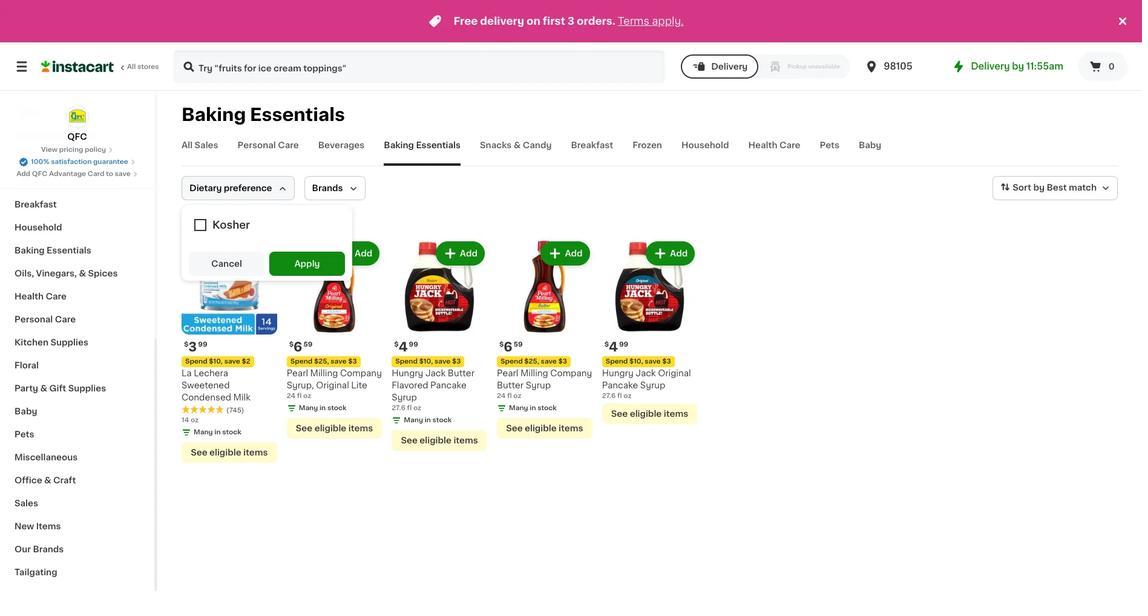 Task type: vqa. For each thing, say whether or not it's contained in the screenshot.
options within Kobe Bryant Edition, Xbox Series X, Physical, 6 Total Options
no



Task type: describe. For each thing, give the bounding box(es) containing it.
100% satisfaction guarantee button
[[19, 155, 136, 167]]

stock for original
[[328, 405, 347, 412]]

sales inside "link"
[[195, 141, 218, 150]]

save for hungry jack butter flavored pancake syrup
[[435, 358, 451, 365]]

candy
[[523, 141, 552, 150]]

condiments & sauces link
[[7, 147, 147, 170]]

canned
[[15, 177, 49, 186]]

sort
[[1013, 184, 1032, 192]]

satisfaction
[[51, 159, 92, 165]]

3 product group from the left
[[392, 239, 487, 451]]

0 horizontal spatial brands
[[33, 546, 64, 554]]

hungry for flavored
[[392, 369, 423, 378]]

2 horizontal spatial baking
[[384, 141, 414, 150]]

27.6 inside 'hungry jack original pancake syrup 27.6 fl oz'
[[602, 393, 616, 399]]

$10, for la lechera sweetened condensed milk
[[209, 358, 223, 365]]

eligible for hungry jack original pancake syrup
[[630, 410, 662, 418]]

$ for pearl milling company butter syrup
[[500, 341, 504, 348]]

(745)
[[226, 407, 244, 414]]

pearl for pearl milling company butter syrup
[[497, 369, 519, 378]]

$ for la lechera sweetened condensed milk
[[184, 341, 189, 348]]

$ 6 59 for pearl milling company syrup, original lite
[[289, 341, 313, 353]]

beer & cider link
[[7, 78, 147, 101]]

floral link
[[7, 354, 147, 377]]

59 for pearl milling company syrup, original lite
[[304, 341, 313, 348]]

$25, for syrup
[[525, 358, 540, 365]]

qfc inside the add qfc advantage card to save link
[[32, 171, 47, 177]]

$ 4 99 for hungry jack butter flavored pancake syrup
[[394, 341, 418, 353]]

3 inside limited time offer region
[[568, 16, 575, 26]]

our brands
[[15, 546, 64, 554]]

to
[[106, 171, 113, 177]]

add for hungry jack butter flavored pancake syrup
[[460, 249, 478, 258]]

sales link
[[7, 492, 147, 515]]

by for delivery
[[1013, 62, 1025, 71]]

lechera
[[194, 369, 228, 378]]

many in stock for syrup
[[509, 405, 557, 412]]

see for pearl milling company butter syrup
[[506, 424, 523, 433]]

miscellaneous link
[[7, 446, 147, 469]]

pancake inside hungry jack butter flavored pancake syrup 27.6 fl oz
[[431, 381, 467, 390]]

stock for syrup
[[538, 405, 557, 412]]

1 horizontal spatial baking essentials link
[[384, 139, 461, 166]]

vinegars,
[[36, 269, 77, 278]]

see eligible items for hungry jack butter flavored pancake syrup
[[401, 436, 478, 445]]

0 vertical spatial household
[[682, 141, 729, 150]]

first
[[543, 16, 565, 26]]

household link for the frozen link
[[682, 139, 729, 166]]

guarantee
[[93, 159, 128, 165]]

apply
[[295, 260, 320, 268]]

$ 3 99
[[184, 341, 207, 353]]

service type group
[[681, 54, 850, 79]]

2 vertical spatial baking
[[15, 246, 45, 255]]

in for syrup
[[530, 405, 536, 412]]

see eligible items for hungry jack original pancake syrup
[[611, 410, 689, 418]]

office & craft
[[15, 477, 76, 485]]

qfc inside qfc link
[[67, 133, 87, 141]]

card
[[88, 171, 104, 177]]

kitchen supplies link
[[7, 331, 147, 354]]

see for la lechera sweetened condensed milk
[[191, 449, 207, 457]]

best
[[1047, 184, 1067, 192]]

fl inside 'hungry jack original pancake syrup 27.6 fl oz'
[[618, 393, 622, 399]]

5 add button from the left
[[647, 243, 694, 265]]

1 vertical spatial personal care link
[[7, 308, 147, 331]]

frozen
[[633, 141, 662, 150]]

4 product group from the left
[[497, 239, 593, 439]]

hungry jack original pancake syrup 27.6 fl oz
[[602, 369, 691, 399]]

hungry jack butter flavored pancake syrup 27.6 fl oz
[[392, 369, 475, 412]]

many down 14 oz
[[194, 429, 213, 436]]

miscellaneous
[[15, 454, 78, 462]]

dry
[[15, 131, 30, 140]]

1 vertical spatial pets link
[[7, 423, 147, 446]]

spices
[[88, 269, 118, 278]]

apply.
[[652, 16, 684, 26]]

oils,
[[15, 269, 34, 278]]

floral
[[15, 362, 39, 370]]

99 for la lechera sweetened condensed milk
[[198, 341, 207, 348]]

see eligible items button for la lechera sweetened condensed milk
[[182, 442, 277, 463]]

59 for pearl milling company butter syrup
[[514, 341, 523, 348]]

see eligible items button for hungry jack original pancake syrup
[[602, 404, 698, 424]]

1 add button from the left
[[227, 243, 274, 265]]

6 for pearl milling company syrup, original lite
[[294, 341, 302, 353]]

Search field
[[174, 51, 664, 82]]

$ for hungry jack original pancake syrup
[[605, 341, 609, 348]]

cider
[[46, 85, 70, 94]]

3 inside product group
[[189, 341, 197, 353]]

99 for hungry jack butter flavored pancake syrup
[[409, 341, 418, 348]]

spend for pearl milling company syrup, original lite
[[290, 358, 313, 365]]

0 vertical spatial supplies
[[51, 339, 88, 347]]

sort by
[[1013, 184, 1045, 192]]

delivery for delivery by 11:55am
[[971, 62, 1010, 71]]

household link for breakfast link to the bottom
[[7, 216, 147, 239]]

items
[[36, 523, 61, 531]]

eligible for pearl milling company syrup, original lite
[[315, 424, 347, 433]]

spend $10, save $3 for hungry jack original pancake syrup
[[606, 358, 671, 365]]

1 vertical spatial household
[[15, 223, 62, 232]]

items for pearl milling company butter syrup
[[559, 424, 583, 433]]

beer & cider
[[15, 85, 70, 94]]

view pricing policy
[[41, 147, 106, 153]]

1 vertical spatial breakfast
[[15, 200, 57, 209]]

flavored
[[392, 381, 428, 390]]

party & gift supplies link
[[7, 377, 147, 400]]

save for pearl milling company syrup, original lite
[[331, 358, 347, 365]]

new items
[[15, 523, 61, 531]]

beer
[[15, 85, 35, 94]]

0
[[1109, 62, 1115, 71]]

add for hungry jack original pancake syrup
[[670, 249, 688, 258]]

all sales link
[[182, 139, 218, 166]]

oz inside hungry jack butter flavored pancake syrup 27.6 fl oz
[[414, 405, 422, 412]]

1 vertical spatial baking essentials link
[[7, 239, 147, 262]]

pricing
[[59, 147, 83, 153]]

free
[[454, 16, 478, 26]]

see eligible items button for pearl milling company syrup, original lite
[[287, 418, 382, 439]]

27.6 inside hungry jack butter flavored pancake syrup 27.6 fl oz
[[392, 405, 406, 412]]

0 vertical spatial personal care link
[[238, 139, 299, 166]]

preference
[[224, 184, 272, 193]]

1 vertical spatial health
[[15, 292, 44, 301]]

spend $10, save $3 for hungry jack butter flavored pancake syrup
[[396, 358, 461, 365]]

in for pancake
[[425, 417, 431, 424]]

canned goods & soups link
[[7, 170, 147, 193]]

& inside 'link'
[[82, 177, 89, 186]]

condiments
[[15, 154, 68, 163]]

1 vertical spatial supplies
[[68, 385, 106, 393]]

spend $25, save $3 for syrup
[[501, 358, 567, 365]]

$10, for hungry jack original pancake syrup
[[630, 358, 643, 365]]

original inside 'hungry jack original pancake syrup 27.6 fl oz'
[[658, 369, 691, 378]]

spend for hungry jack original pancake syrup
[[606, 358, 628, 365]]

2 vertical spatial essentials
[[47, 246, 91, 255]]

see for hungry jack butter flavored pancake syrup
[[401, 436, 418, 445]]

limited time offer region
[[0, 0, 1116, 42]]

1 vertical spatial health care link
[[7, 285, 147, 308]]

terms
[[618, 16, 650, 26]]

1 vertical spatial baking essentials
[[384, 141, 461, 150]]

1 vertical spatial essentials
[[416, 141, 461, 150]]

0 vertical spatial baking essentials
[[182, 106, 345, 124]]

save inside the add qfc advantage card to save link
[[115, 171, 131, 177]]

all stores
[[127, 64, 159, 70]]

lite
[[351, 381, 367, 390]]

free delivery on first 3 orders. terms apply.
[[454, 16, 684, 26]]

add for pearl milling company butter syrup
[[565, 249, 583, 258]]

qfc link
[[66, 105, 89, 143]]

$ 6 59 for pearl milling company butter syrup
[[500, 341, 523, 353]]

instacart logo image
[[41, 59, 114, 74]]

0 button
[[1078, 52, 1128, 81]]

see eligible items for pearl milling company syrup, original lite
[[296, 424, 373, 433]]

view pricing policy link
[[41, 145, 113, 155]]

syrup for milling
[[526, 381, 551, 390]]

14
[[182, 417, 189, 424]]

office & craft link
[[7, 469, 147, 492]]

delivery
[[480, 16, 524, 26]]

our
[[15, 546, 31, 554]]

pasta
[[73, 131, 97, 140]]

Best match Sort by field
[[993, 176, 1118, 200]]

1 horizontal spatial health care
[[749, 141, 801, 150]]

pancake inside 'hungry jack original pancake syrup 27.6 fl oz'
[[602, 381, 638, 390]]

fl inside pearl milling company syrup, original lite 24 fl oz
[[297, 393, 302, 399]]

oz inside 'hungry jack original pancake syrup 27.6 fl oz'
[[624, 393, 632, 399]]

product group containing 3
[[182, 239, 277, 463]]

cancel button
[[189, 252, 265, 276]]

items for hungry jack original pancake syrup
[[664, 410, 689, 418]]

0 vertical spatial breakfast
[[571, 141, 614, 150]]

sweetened
[[182, 381, 230, 390]]

see eligible items for pearl milling company butter syrup
[[506, 424, 583, 433]]

goods for canned
[[51, 177, 80, 186]]

1 horizontal spatial breakfast link
[[571, 139, 614, 166]]

apply button
[[269, 252, 345, 276]]

dietary preference
[[190, 184, 272, 193]]

dietary
[[190, 184, 222, 193]]

dietary preference button
[[182, 176, 295, 200]]

0 horizontal spatial baking essentials
[[15, 246, 91, 255]]

terms apply. link
[[618, 16, 684, 26]]

liquor
[[15, 108, 42, 117]]

tailgating
[[15, 569, 57, 577]]

4 $3 from the left
[[663, 358, 671, 365]]

stores
[[137, 64, 159, 70]]

1 horizontal spatial health care link
[[749, 139, 801, 166]]

stock for pancake
[[433, 417, 452, 424]]

see eligible items button for pearl milling company butter syrup
[[497, 418, 593, 439]]

items for hungry jack butter flavored pancake syrup
[[454, 436, 478, 445]]

snacks
[[480, 141, 512, 150]]

eligible for pearl milling company butter syrup
[[525, 424, 557, 433]]

see eligible items for la lechera sweetened condensed milk
[[191, 449, 268, 457]]

in down condensed
[[215, 429, 221, 436]]

delivery for delivery
[[712, 62, 748, 71]]

all sales
[[182, 141, 218, 150]]

new items link
[[7, 515, 147, 538]]

$10, for hungry jack butter flavored pancake syrup
[[419, 358, 433, 365]]

best match
[[1047, 184, 1097, 192]]

spend $25, save $3 for original
[[290, 358, 357, 365]]



Task type: locate. For each thing, give the bounding box(es) containing it.
all left stores
[[127, 64, 136, 70]]

1 spend $25, save $3 from the left
[[501, 358, 567, 365]]

gift
[[49, 385, 66, 393]]

beverages link
[[318, 139, 365, 166]]

2 $25, from the left
[[314, 358, 329, 365]]

see eligible items button down the pearl milling company butter syrup 24 fl oz
[[497, 418, 593, 439]]

add qfc advantage card to save
[[16, 171, 131, 177]]

breakfast right the candy
[[571, 141, 614, 150]]

1 horizontal spatial pets link
[[820, 139, 840, 166]]

see eligible items down (745)
[[191, 449, 268, 457]]

tailgating link
[[7, 561, 147, 584]]

breakfast link left the frozen link
[[571, 139, 614, 166]]

0 horizontal spatial 99
[[198, 341, 207, 348]]

$25, for original
[[314, 358, 329, 365]]

$ up 'la'
[[184, 341, 189, 348]]

1 company from the left
[[551, 369, 592, 378]]

save for hungry jack original pancake syrup
[[645, 358, 661, 365]]

jack for pancake
[[426, 369, 446, 378]]

$ inside $ 3 99
[[184, 341, 189, 348]]

1 horizontal spatial 27.6
[[602, 393, 616, 399]]

original inside pearl milling company syrup, original lite 24 fl oz
[[316, 381, 349, 390]]

spend $10, save $3
[[396, 358, 461, 365], [606, 358, 671, 365]]

0 horizontal spatial spend $10, save $3
[[396, 358, 461, 365]]

pets link
[[820, 139, 840, 166], [7, 423, 147, 446]]

spend down $ 3 99
[[185, 358, 208, 365]]

delivery by 11:55am
[[971, 62, 1064, 71]]

personal up preference
[[238, 141, 276, 150]]

pearl inside pearl milling company syrup, original lite 24 fl oz
[[287, 369, 308, 378]]

0 vertical spatial all
[[127, 64, 136, 70]]

59
[[514, 341, 523, 348], [304, 341, 313, 348]]

0 horizontal spatial pets
[[15, 431, 34, 439]]

2 horizontal spatial baking essentials
[[384, 141, 461, 150]]

0 horizontal spatial 24
[[287, 393, 296, 399]]

0 horizontal spatial 59
[[304, 341, 313, 348]]

spend $10, save $3 up 'hungry jack original pancake syrup 27.6 fl oz' at the right
[[606, 358, 671, 365]]

1 99 from the left
[[198, 341, 207, 348]]

in down hungry jack butter flavored pancake syrup 27.6 fl oz
[[425, 417, 431, 424]]

2 $ 6 59 from the left
[[289, 341, 313, 353]]

health care link
[[749, 139, 801, 166], [7, 285, 147, 308]]

kitchen supplies
[[15, 339, 88, 347]]

0 horizontal spatial butter
[[448, 369, 475, 378]]

2 product group from the left
[[287, 239, 382, 439]]

1 $25, from the left
[[525, 358, 540, 365]]

qfc
[[67, 133, 87, 141], [32, 171, 47, 177]]

oz inside the pearl milling company butter syrup 24 fl oz
[[514, 393, 522, 399]]

2 milling from the left
[[310, 369, 338, 378]]

1 horizontal spatial all
[[182, 141, 193, 150]]

1 vertical spatial household link
[[7, 216, 147, 239]]

all for all sales
[[182, 141, 193, 150]]

pearl milling company butter syrup 24 fl oz
[[497, 369, 592, 399]]

items down (745)
[[243, 449, 268, 457]]

many for butter
[[509, 405, 528, 412]]

see eligible items button down hungry jack butter flavored pancake syrup 27.6 fl oz
[[392, 430, 487, 451]]

1 horizontal spatial baking essentials
[[182, 106, 345, 124]]

all stores link
[[41, 50, 160, 84]]

0 vertical spatial baby link
[[859, 139, 882, 166]]

delivery by 11:55am link
[[952, 59, 1064, 74]]

98105
[[884, 62, 913, 71]]

1 59 from the left
[[514, 341, 523, 348]]

delivery inside button
[[712, 62, 748, 71]]

baking essentials link
[[384, 139, 461, 166], [7, 239, 147, 262]]

la lechera sweetened condensed milk
[[182, 369, 251, 402]]

0 vertical spatial essentials
[[250, 106, 345, 124]]

sauces
[[80, 154, 112, 163]]

$3 up hungry jack butter flavored pancake syrup 27.6 fl oz
[[452, 358, 461, 365]]

0 horizontal spatial delivery
[[712, 62, 748, 71]]

&
[[37, 85, 44, 94], [64, 131, 71, 140], [514, 141, 521, 150], [70, 154, 78, 163], [82, 177, 89, 186], [79, 269, 86, 278], [40, 385, 47, 393], [44, 477, 51, 485]]

jack inside hungry jack butter flavored pancake syrup 27.6 fl oz
[[426, 369, 446, 378]]

6 for pearl milling company butter syrup
[[504, 341, 513, 353]]

qfc logo image
[[66, 105, 89, 128]]

0 horizontal spatial essentials
[[47, 246, 91, 255]]

stock down (745)
[[222, 429, 242, 436]]

spend $10, save $2
[[185, 358, 251, 365]]

2 spend $10, save $3 from the left
[[606, 358, 671, 365]]

2 horizontal spatial 99
[[619, 341, 629, 348]]

2 vertical spatial baking essentials
[[15, 246, 91, 255]]

100%
[[31, 159, 49, 165]]

household link up the oils, vinegars, & spices link
[[7, 216, 147, 239]]

add button for syrup,
[[332, 243, 379, 265]]

0 vertical spatial 27.6
[[602, 393, 616, 399]]

99 up 'hungry jack original pancake syrup 27.6 fl oz' at the right
[[619, 341, 629, 348]]

liquor link
[[7, 101, 147, 124]]

1 milling from the left
[[521, 369, 548, 378]]

many for flavored
[[404, 417, 423, 424]]

1 horizontal spatial spend $25, save $3
[[501, 358, 567, 365]]

syrup inside the pearl milling company butter syrup 24 fl oz
[[526, 381, 551, 390]]

2 spend $25, save $3 from the left
[[290, 358, 357, 365]]

eligible down the pearl milling company butter syrup 24 fl oz
[[525, 424, 557, 433]]

see eligible items down 'hungry jack original pancake syrup 27.6 fl oz' at the right
[[611, 410, 689, 418]]

spend up the pearl milling company butter syrup 24 fl oz
[[501, 358, 523, 365]]

3 spend from the left
[[290, 358, 313, 365]]

1 horizontal spatial delivery
[[971, 62, 1010, 71]]

condensed
[[182, 393, 231, 402]]

1 vertical spatial sales
[[15, 500, 38, 508]]

save up pearl milling company syrup, original lite 24 fl oz
[[331, 358, 347, 365]]

essentials up oils, vinegars, & spices
[[47, 246, 91, 255]]

0 horizontal spatial milling
[[310, 369, 338, 378]]

save up hungry jack butter flavored pancake syrup 27.6 fl oz
[[435, 358, 451, 365]]

100% satisfaction guarantee
[[31, 159, 128, 165]]

items
[[664, 410, 689, 418], [559, 424, 583, 433], [349, 424, 373, 433], [454, 436, 478, 445], [243, 449, 268, 457]]

0 horizontal spatial baby link
[[7, 400, 147, 423]]

many in stock down hungry jack butter flavored pancake syrup 27.6 fl oz
[[404, 417, 452, 424]]

add for pearl milling company syrup, original lite
[[355, 249, 373, 258]]

0 horizontal spatial baby
[[15, 408, 37, 416]]

spend for hungry jack butter flavored pancake syrup
[[396, 358, 418, 365]]

2 $ 4 99 from the left
[[605, 341, 629, 353]]

personal care up preference
[[238, 141, 299, 150]]

fl inside hungry jack butter flavored pancake syrup 27.6 fl oz
[[407, 405, 412, 412]]

delivery
[[971, 62, 1010, 71], [712, 62, 748, 71]]

oz inside pearl milling company syrup, original lite 24 fl oz
[[303, 393, 311, 399]]

syrup
[[526, 381, 551, 390], [641, 381, 666, 390], [392, 393, 417, 402]]

items down lite on the left bottom of page
[[349, 424, 373, 433]]

fl inside the pearl milling company butter syrup 24 fl oz
[[507, 393, 512, 399]]

spend for pearl milling company butter syrup
[[501, 358, 523, 365]]

company for syrup
[[551, 369, 592, 378]]

1 $ 4 99 from the left
[[394, 341, 418, 353]]

1 horizontal spatial 4
[[609, 341, 618, 353]]

save up 'hungry jack original pancake syrup 27.6 fl oz' at the right
[[645, 358, 661, 365]]

eligible down hungry jack butter flavored pancake syrup 27.6 fl oz
[[420, 436, 452, 445]]

our brands link
[[7, 538, 147, 561]]

product group
[[182, 239, 277, 463], [287, 239, 382, 439], [392, 239, 487, 451], [497, 239, 593, 439], [602, 239, 698, 424]]

1 horizontal spatial jack
[[636, 369, 656, 378]]

spend for la lechera sweetened condensed milk
[[185, 358, 208, 365]]

99 up spend $10, save $2
[[198, 341, 207, 348]]

hungry inside 'hungry jack original pancake syrup 27.6 fl oz'
[[602, 369, 634, 378]]

all for all stores
[[127, 64, 136, 70]]

sales down the office
[[15, 500, 38, 508]]

in for original
[[320, 405, 326, 412]]

see eligible items button down pearl milling company syrup, original lite 24 fl oz
[[287, 418, 382, 439]]

add button for flavored
[[437, 243, 484, 265]]

2 jack from the left
[[636, 369, 656, 378]]

hungry for pancake
[[602, 369, 634, 378]]

$ up 'hungry jack original pancake syrup 27.6 fl oz' at the right
[[605, 341, 609, 348]]

breakfast link
[[571, 139, 614, 166], [7, 193, 147, 216]]

see down 'hungry jack original pancake syrup 27.6 fl oz' at the right
[[611, 410, 628, 418]]

milling for syrup
[[521, 369, 548, 378]]

None search field
[[173, 50, 666, 84]]

hungry inside hungry jack butter flavored pancake syrup 27.6 fl oz
[[392, 369, 423, 378]]

1 horizontal spatial qfc
[[67, 133, 87, 141]]

butter inside hungry jack butter flavored pancake syrup 27.6 fl oz
[[448, 369, 475, 378]]

59 up syrup,
[[304, 341, 313, 348]]

4 add button from the left
[[542, 243, 589, 265]]

1 horizontal spatial company
[[551, 369, 592, 378]]

$ 4 99
[[394, 341, 418, 353], [605, 341, 629, 353]]

4 $ from the left
[[394, 341, 399, 348]]

personal care link up preference
[[238, 139, 299, 166]]

1 horizontal spatial personal care link
[[238, 139, 299, 166]]

by inside field
[[1034, 184, 1045, 192]]

dry goods & pasta
[[15, 131, 97, 140]]

1 horizontal spatial 59
[[514, 341, 523, 348]]

care
[[278, 141, 299, 150], [780, 141, 801, 150], [46, 292, 67, 301], [55, 315, 76, 324]]

0 vertical spatial breakfast link
[[571, 139, 614, 166]]

personal care link up kitchen supplies
[[7, 308, 147, 331]]

5 product group from the left
[[602, 239, 698, 424]]

see for pearl milling company syrup, original lite
[[296, 424, 313, 433]]

$25, up pearl milling company syrup, original lite 24 fl oz
[[314, 358, 329, 365]]

0 horizontal spatial baking
[[15, 246, 45, 255]]

stock down pearl milling company syrup, original lite 24 fl oz
[[328, 405, 347, 412]]

all up dietary
[[182, 141, 193, 150]]

2 horizontal spatial syrup
[[641, 381, 666, 390]]

pearl inside the pearl milling company butter syrup 24 fl oz
[[497, 369, 519, 378]]

milling inside the pearl milling company butter syrup 24 fl oz
[[521, 369, 548, 378]]

baby
[[859, 141, 882, 150], [15, 408, 37, 416]]

1 horizontal spatial pancake
[[602, 381, 638, 390]]

condiments & sauces
[[15, 154, 112, 163]]

household right frozen
[[682, 141, 729, 150]]

3 $ from the left
[[289, 341, 294, 348]]

2 99 from the left
[[409, 341, 418, 348]]

11:55am
[[1027, 62, 1064, 71]]

2 $10, from the left
[[419, 358, 433, 365]]

cancel
[[211, 260, 242, 268]]

many down flavored
[[404, 417, 423, 424]]

advantage
[[49, 171, 86, 177]]

3 $10, from the left
[[630, 358, 643, 365]]

spend $25, save $3 up the pearl milling company butter syrup 24 fl oz
[[501, 358, 567, 365]]

eligible for la lechera sweetened condensed milk
[[210, 449, 241, 457]]

2 company from the left
[[340, 369, 382, 378]]

milling for original
[[310, 369, 338, 378]]

$ up the pearl milling company butter syrup 24 fl oz
[[500, 341, 504, 348]]

0 horizontal spatial health care link
[[7, 285, 147, 308]]

milling
[[521, 369, 548, 378], [310, 369, 338, 378]]

$10, up 'hungry jack original pancake syrup 27.6 fl oz' at the right
[[630, 358, 643, 365]]

baby link
[[859, 139, 882, 166], [7, 400, 147, 423]]

1 horizontal spatial syrup
[[526, 381, 551, 390]]

see eligible items down pearl milling company syrup, original lite 24 fl oz
[[296, 424, 373, 433]]

1 spend from the left
[[185, 358, 208, 365]]

2 pearl from the left
[[287, 369, 308, 378]]

match
[[1069, 184, 1097, 192]]

1 vertical spatial butter
[[497, 381, 524, 390]]

2 hungry from the left
[[602, 369, 634, 378]]

1 horizontal spatial personal care
[[238, 141, 299, 150]]

1 horizontal spatial sales
[[195, 141, 218, 150]]

jack inside 'hungry jack original pancake syrup 27.6 fl oz'
[[636, 369, 656, 378]]

1 product group from the left
[[182, 239, 277, 463]]

1 spend $10, save $3 from the left
[[396, 358, 461, 365]]

company inside the pearl milling company butter syrup 24 fl oz
[[551, 369, 592, 378]]

$10, up the lechera
[[209, 358, 223, 365]]

many in stock down pearl milling company syrup, original lite 24 fl oz
[[299, 405, 347, 412]]

0 vertical spatial personal care
[[238, 141, 299, 150]]

by left 11:55am
[[1013, 62, 1025, 71]]

1 4 from the left
[[399, 341, 408, 353]]

pearl for pearl milling company syrup, original lite
[[287, 369, 308, 378]]

orders.
[[577, 16, 616, 26]]

$3 up the pearl milling company butter syrup 24 fl oz
[[559, 358, 567, 365]]

$ for hungry jack butter flavored pancake syrup
[[394, 341, 399, 348]]

soups
[[91, 177, 119, 186]]

add button for butter
[[542, 243, 589, 265]]

qfc down 100%
[[32, 171, 47, 177]]

1 horizontal spatial $ 6 59
[[500, 341, 523, 353]]

personal care
[[238, 141, 299, 150], [15, 315, 76, 324]]

99 for hungry jack original pancake syrup
[[619, 341, 629, 348]]

in down pearl milling company syrup, original lite 24 fl oz
[[320, 405, 326, 412]]

add qfc advantage card to save link
[[16, 170, 138, 179]]

eligible down 'hungry jack original pancake syrup 27.6 fl oz' at the right
[[630, 410, 662, 418]]

see down syrup,
[[296, 424, 313, 433]]

24 inside pearl milling company syrup, original lite 24 fl oz
[[287, 393, 296, 399]]

6 up syrup,
[[294, 341, 302, 353]]

eligible down pearl milling company syrup, original lite 24 fl oz
[[315, 424, 347, 433]]

all inside "link"
[[182, 141, 193, 150]]

4 up 'hungry jack original pancake syrup 27.6 fl oz' at the right
[[609, 341, 618, 353]]

$ up syrup,
[[289, 341, 294, 348]]

4 spend from the left
[[396, 358, 418, 365]]

many in stock for original
[[299, 405, 347, 412]]

spend $25, save $3 up pearl milling company syrup, original lite 24 fl oz
[[290, 358, 357, 365]]

craft
[[53, 477, 76, 485]]

see eligible items down hungry jack butter flavored pancake syrup 27.6 fl oz
[[401, 436, 478, 445]]

1 vertical spatial 27.6
[[392, 405, 406, 412]]

milling inside pearl milling company syrup, original lite 24 fl oz
[[310, 369, 338, 378]]

add
[[16, 171, 30, 177], [250, 249, 267, 258], [355, 249, 373, 258], [460, 249, 478, 258], [565, 249, 583, 258], [670, 249, 688, 258]]

save for pearl milling company butter syrup
[[541, 358, 557, 365]]

see eligible items down the pearl milling company butter syrup 24 fl oz
[[506, 424, 583, 433]]

1 vertical spatial original
[[316, 381, 349, 390]]

1 vertical spatial 3
[[189, 341, 197, 353]]

pancake
[[431, 381, 467, 390], [602, 381, 638, 390]]

$10, up flavored
[[419, 358, 433, 365]]

24
[[497, 393, 506, 399], [287, 393, 296, 399]]

by for sort
[[1034, 184, 1045, 192]]

new
[[15, 523, 34, 531]]

2 add button from the left
[[332, 243, 379, 265]]

supplies up floral link in the bottom of the page
[[51, 339, 88, 347]]

$ 4 99 up flavored
[[394, 341, 418, 353]]

syrup for jack
[[641, 381, 666, 390]]

2 4 from the left
[[609, 341, 618, 353]]

many in stock down the pearl milling company butter syrup 24 fl oz
[[509, 405, 557, 412]]

1 jack from the left
[[426, 369, 446, 378]]

company for original
[[340, 369, 382, 378]]

2 horizontal spatial $10,
[[630, 358, 643, 365]]

4 up flavored
[[399, 341, 408, 353]]

1 $ from the left
[[184, 341, 189, 348]]

1 horizontal spatial pets
[[820, 141, 840, 150]]

0 horizontal spatial 3
[[189, 341, 197, 353]]

milk
[[233, 393, 251, 402]]

1 $3 from the left
[[559, 358, 567, 365]]

2 24 from the left
[[287, 393, 296, 399]]

spend up 'hungry jack original pancake syrup 27.6 fl oz' at the right
[[606, 358, 628, 365]]

0 vertical spatial brands
[[312, 184, 343, 193]]

syrup,
[[287, 381, 314, 390]]

1 horizontal spatial 6
[[504, 341, 513, 353]]

1 hungry from the left
[[392, 369, 423, 378]]

snacks & candy
[[480, 141, 552, 150]]

2 6 from the left
[[294, 341, 302, 353]]

many in stock for pancake
[[404, 417, 452, 424]]

1 horizontal spatial butter
[[497, 381, 524, 390]]

$ for pearl milling company syrup, original lite
[[289, 341, 294, 348]]

brands down beverages link
[[312, 184, 343, 193]]

sales up dietary
[[195, 141, 218, 150]]

1 horizontal spatial original
[[658, 369, 691, 378]]

1 horizontal spatial milling
[[521, 369, 548, 378]]

1 vertical spatial goods
[[51, 177, 80, 186]]

0 horizontal spatial syrup
[[392, 393, 417, 402]]

59 up the pearl milling company butter syrup 24 fl oz
[[514, 341, 523, 348]]

0 horizontal spatial baking essentials link
[[7, 239, 147, 262]]

1 6 from the left
[[504, 341, 513, 353]]

by
[[1013, 62, 1025, 71], [1034, 184, 1045, 192]]

1 vertical spatial breakfast link
[[7, 193, 147, 216]]

1 vertical spatial brands
[[33, 546, 64, 554]]

4
[[399, 341, 408, 353], [609, 341, 618, 353]]

3 $3 from the left
[[452, 358, 461, 365]]

$ 6 59 up syrup,
[[289, 341, 313, 353]]

0 horizontal spatial health care
[[15, 292, 67, 301]]

policy
[[85, 147, 106, 153]]

1 horizontal spatial baby
[[859, 141, 882, 150]]

save up the pearl milling company butter syrup 24 fl oz
[[541, 358, 557, 365]]

0 vertical spatial personal
[[238, 141, 276, 150]]

pets inside pets 'link'
[[15, 431, 34, 439]]

add for la lechera sweetened condensed milk
[[250, 249, 267, 258]]

items down hungry jack butter flavored pancake syrup 27.6 fl oz
[[454, 436, 478, 445]]

5 $ from the left
[[605, 341, 609, 348]]

party & gift supplies
[[15, 385, 106, 393]]

items down the pearl milling company butter syrup 24 fl oz
[[559, 424, 583, 433]]

0 vertical spatial household link
[[682, 139, 729, 166]]

$25, up the pearl milling company butter syrup 24 fl oz
[[525, 358, 540, 365]]

2 $3 from the left
[[348, 358, 357, 365]]

0 vertical spatial by
[[1013, 62, 1025, 71]]

spend $10, save $3 up hungry jack butter flavored pancake syrup 27.6 fl oz
[[396, 358, 461, 365]]

stock down hungry jack butter flavored pancake syrup 27.6 fl oz
[[433, 417, 452, 424]]

1 horizontal spatial 99
[[409, 341, 418, 348]]

party
[[15, 385, 38, 393]]

essentials left snacks
[[416, 141, 461, 150]]

see eligible items button down (745)
[[182, 442, 277, 463]]

many in stock down (745)
[[194, 429, 242, 436]]

3 add button from the left
[[437, 243, 484, 265]]

4 for hungry jack butter flavored pancake syrup
[[399, 341, 408, 353]]

0 vertical spatial baking essentials link
[[384, 139, 461, 166]]

household
[[682, 141, 729, 150], [15, 223, 62, 232]]

dry goods & pasta link
[[7, 124, 147, 147]]

items for la lechera sweetened condensed milk
[[243, 449, 268, 457]]

frozen link
[[633, 139, 662, 166]]

personal up the kitchen
[[15, 315, 53, 324]]

24 inside the pearl milling company butter syrup 24 fl oz
[[497, 393, 506, 399]]

breakfast
[[571, 141, 614, 150], [15, 200, 57, 209]]

0 vertical spatial baking
[[182, 106, 246, 124]]

0 horizontal spatial $10,
[[209, 358, 223, 365]]

2 pancake from the left
[[602, 381, 638, 390]]

1 vertical spatial qfc
[[32, 171, 47, 177]]

many down syrup,
[[299, 405, 318, 412]]

oils, vinegars, & spices
[[15, 269, 118, 278]]

many down the pearl milling company butter syrup 24 fl oz
[[509, 405, 528, 412]]

many for syrup,
[[299, 405, 318, 412]]

1 horizontal spatial health
[[749, 141, 778, 150]]

delivery button
[[681, 54, 759, 79]]

jack for syrup
[[636, 369, 656, 378]]

$3
[[559, 358, 567, 365], [348, 358, 357, 365], [452, 358, 461, 365], [663, 358, 671, 365]]

qfc up view pricing policy link
[[67, 133, 87, 141]]

goods inside 'link'
[[51, 177, 80, 186]]

4 for hungry jack original pancake syrup
[[609, 341, 618, 353]]

99 up flavored
[[409, 341, 418, 348]]

goods for dry
[[33, 131, 62, 140]]

in
[[530, 405, 536, 412], [320, 405, 326, 412], [425, 417, 431, 424], [215, 429, 221, 436]]

5 spend from the left
[[606, 358, 628, 365]]

1 vertical spatial baby
[[15, 408, 37, 416]]

6 up the pearl milling company butter syrup 24 fl oz
[[504, 341, 513, 353]]

see down the pearl milling company butter syrup 24 fl oz
[[506, 424, 523, 433]]

see eligible items button for hungry jack butter flavored pancake syrup
[[392, 430, 487, 451]]

2 spend from the left
[[501, 358, 523, 365]]

1 horizontal spatial personal
[[238, 141, 276, 150]]

baking up all sales
[[182, 106, 246, 124]]

baking essentials
[[182, 106, 345, 124], [384, 141, 461, 150], [15, 246, 91, 255]]

save left $2
[[224, 358, 240, 365]]

1 vertical spatial personal
[[15, 315, 53, 324]]

1 vertical spatial health care
[[15, 292, 67, 301]]

$3 for pancake
[[452, 358, 461, 365]]

items for pearl milling company syrup, original lite
[[349, 424, 373, 433]]

0 horizontal spatial qfc
[[32, 171, 47, 177]]

0 vertical spatial baby
[[859, 141, 882, 150]]

by right sort
[[1034, 184, 1045, 192]]

1 24 from the left
[[497, 393, 506, 399]]

3 up 'la'
[[189, 341, 197, 353]]

see for hungry jack original pancake syrup
[[611, 410, 628, 418]]

$10,
[[209, 358, 223, 365], [419, 358, 433, 365], [630, 358, 643, 365]]

1 horizontal spatial 24
[[497, 393, 506, 399]]

$ 6 59 up the pearl milling company butter syrup 24 fl oz
[[500, 341, 523, 353]]

breakfast link down canned goods & soups
[[7, 193, 147, 216]]

3 99 from the left
[[619, 341, 629, 348]]

in down the pearl milling company butter syrup 24 fl oz
[[530, 405, 536, 412]]

brands inside dropdown button
[[312, 184, 343, 193]]

syrup inside hungry jack butter flavored pancake syrup 27.6 fl oz
[[392, 393, 417, 402]]

baking up oils,
[[15, 246, 45, 255]]

$3 up lite on the left bottom of page
[[348, 358, 357, 365]]

1 horizontal spatial $25,
[[525, 358, 540, 365]]

supplies
[[51, 339, 88, 347], [68, 385, 106, 393]]

0 vertical spatial original
[[658, 369, 691, 378]]

items down 'hungry jack original pancake syrup 27.6 fl oz' at the right
[[664, 410, 689, 418]]

see eligible items button down 'hungry jack original pancake syrup 27.6 fl oz' at the right
[[602, 404, 698, 424]]

household down canned
[[15, 223, 62, 232]]

14 oz
[[182, 417, 199, 424]]

on
[[527, 16, 541, 26]]

company inside pearl milling company syrup, original lite 24 fl oz
[[340, 369, 382, 378]]

2 59 from the left
[[304, 341, 313, 348]]

1 vertical spatial all
[[182, 141, 193, 150]]

brands down items
[[33, 546, 64, 554]]

syrup inside 'hungry jack original pancake syrup 27.6 fl oz'
[[641, 381, 666, 390]]

supplies down floral link in the bottom of the page
[[68, 385, 106, 393]]

butter inside the pearl milling company butter syrup 24 fl oz
[[497, 381, 524, 390]]

0 horizontal spatial breakfast
[[15, 200, 57, 209]]

0 horizontal spatial 6
[[294, 341, 302, 353]]

eligible for hungry jack butter flavored pancake syrup
[[420, 436, 452, 445]]

1 horizontal spatial hungry
[[602, 369, 634, 378]]

99 inside $ 3 99
[[198, 341, 207, 348]]

1 pancake from the left
[[431, 381, 467, 390]]

$3 for syrup
[[559, 358, 567, 365]]

0 horizontal spatial all
[[127, 64, 136, 70]]

1 $10, from the left
[[209, 358, 223, 365]]

0 vertical spatial butter
[[448, 369, 475, 378]]

$3 for original
[[348, 358, 357, 365]]

1 horizontal spatial essentials
[[250, 106, 345, 124]]

$ 4 99 for hungry jack original pancake syrup
[[605, 341, 629, 353]]

1 $ 6 59 from the left
[[500, 341, 523, 353]]

1 pearl from the left
[[497, 369, 519, 378]]

brands button
[[304, 176, 365, 200]]

0 horizontal spatial personal care
[[15, 315, 76, 324]]

0 horizontal spatial breakfast link
[[7, 193, 147, 216]]

la
[[182, 369, 192, 378]]

many
[[509, 405, 528, 412], [299, 405, 318, 412], [404, 417, 423, 424], [194, 429, 213, 436]]

& inside 'link'
[[70, 154, 78, 163]]

2 $ from the left
[[500, 341, 504, 348]]



